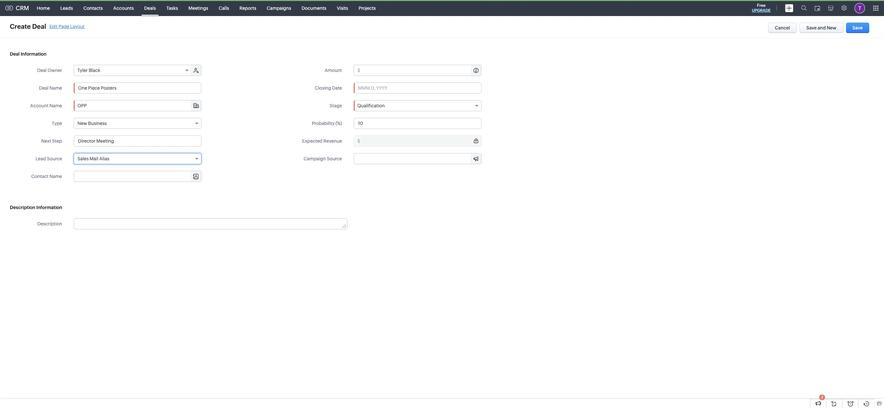 Task type: vqa. For each thing, say whether or not it's contained in the screenshot.
Channels
no



Task type: describe. For each thing, give the bounding box(es) containing it.
expected revenue
[[302, 139, 342, 144]]

leads link
[[55, 0, 78, 16]]

next step
[[41, 139, 62, 144]]

crm
[[16, 5, 29, 11]]

source for lead source
[[47, 156, 62, 162]]

contacts
[[83, 5, 103, 11]]

calls
[[219, 5, 229, 11]]

Qualification field
[[354, 100, 482, 111]]

$ for amount
[[358, 68, 361, 73]]

date
[[332, 86, 342, 91]]

account name
[[30, 103, 62, 109]]

meetings
[[189, 5, 208, 11]]

closing date
[[315, 86, 342, 91]]

contact name
[[31, 174, 62, 179]]

crm link
[[5, 5, 29, 11]]

information for deal information
[[21, 51, 46, 57]]

reports link
[[235, 0, 262, 16]]

new inside button
[[828, 25, 837, 30]]

deal left edit
[[32, 23, 46, 30]]

tyler black
[[78, 68, 100, 73]]

campaigns link
[[262, 0, 297, 16]]

tyler
[[78, 68, 88, 73]]

save for save
[[853, 25, 864, 30]]

New Business field
[[74, 118, 202, 129]]

lead
[[36, 156, 46, 162]]

reports
[[240, 5, 257, 11]]

tasks link
[[161, 0, 183, 16]]

amount
[[325, 68, 342, 73]]

mail
[[90, 156, 99, 162]]

search element
[[798, 0, 812, 16]]

name for contact name
[[50, 174, 62, 179]]

closing
[[315, 86, 331, 91]]

search image
[[802, 5, 808, 11]]

description for description
[[37, 222, 62, 227]]

2
[[822, 396, 824, 400]]

black
[[89, 68, 100, 73]]

probability (%)
[[312, 121, 342, 126]]

revenue
[[324, 139, 342, 144]]

new business
[[78, 121, 107, 126]]

MMM D, YYYY text field
[[354, 83, 482, 94]]

leads
[[60, 5, 73, 11]]

free
[[758, 3, 766, 8]]

save and new button
[[800, 23, 844, 33]]

deal for deal name
[[39, 86, 49, 91]]

home link
[[32, 0, 55, 16]]

deal for deal information
[[10, 51, 20, 57]]

qualification
[[358, 103, 385, 109]]

campaign source
[[304, 156, 342, 162]]

cancel button
[[769, 23, 798, 33]]



Task type: locate. For each thing, give the bounding box(es) containing it.
alias
[[99, 156, 109, 162]]

edit
[[49, 24, 58, 29]]

deal down create
[[10, 51, 20, 57]]

type
[[52, 121, 62, 126]]

Tyler Black field
[[74, 65, 192, 76]]

create deal edit page layout
[[10, 23, 85, 30]]

0 vertical spatial $
[[358, 68, 361, 73]]

new inside field
[[78, 121, 87, 126]]

upgrade
[[753, 8, 772, 13]]

1 name from the top
[[50, 86, 62, 91]]

information up deal owner
[[21, 51, 46, 57]]

name right contact
[[50, 174, 62, 179]]

profile element
[[852, 0, 870, 16]]

1 horizontal spatial description
[[37, 222, 62, 227]]

1 vertical spatial description
[[37, 222, 62, 227]]

next
[[41, 139, 51, 144]]

campaign
[[304, 156, 326, 162]]

description information
[[10, 205, 62, 211]]

documents link
[[297, 0, 332, 16]]

tasks
[[167, 5, 178, 11]]

1 source from the left
[[47, 156, 62, 162]]

calendar image
[[815, 5, 821, 11]]

campaigns
[[267, 5, 291, 11]]

Sales Mail Alias field
[[74, 153, 202, 165]]

stage
[[330, 103, 342, 109]]

0 vertical spatial information
[[21, 51, 46, 57]]

(%)
[[336, 121, 342, 126]]

visits
[[337, 5, 348, 11]]

create menu element
[[782, 0, 798, 16]]

source
[[47, 156, 62, 162], [327, 156, 342, 162]]

name for deal name
[[50, 86, 62, 91]]

create
[[10, 23, 31, 30]]

2 save from the left
[[853, 25, 864, 30]]

1 horizontal spatial save
[[853, 25, 864, 30]]

deal up 'account name'
[[39, 86, 49, 91]]

probability
[[312, 121, 335, 126]]

new
[[828, 25, 837, 30], [78, 121, 87, 126]]

2 name from the top
[[50, 103, 62, 109]]

description
[[10, 205, 35, 211], [37, 222, 62, 227]]

save inside save button
[[853, 25, 864, 30]]

source for campaign source
[[327, 156, 342, 162]]

projects
[[359, 5, 376, 11]]

accounts
[[113, 5, 134, 11]]

calls link
[[214, 0, 235, 16]]

1 vertical spatial information
[[36, 205, 62, 211]]

layout
[[70, 24, 85, 29]]

2 source from the left
[[327, 156, 342, 162]]

create menu image
[[786, 4, 794, 12]]

2 $ from the top
[[358, 139, 361, 144]]

save button
[[847, 23, 870, 33]]

deal
[[32, 23, 46, 30], [10, 51, 20, 57], [37, 68, 47, 73], [39, 86, 49, 91]]

save for save and new
[[807, 25, 818, 30]]

contact
[[31, 174, 49, 179]]

name for account name
[[50, 103, 62, 109]]

None field
[[74, 101, 201, 111], [354, 154, 482, 164], [74, 171, 201, 182], [74, 101, 201, 111], [354, 154, 482, 164], [74, 171, 201, 182]]

sales mail alias
[[78, 156, 109, 162]]

accounts link
[[108, 0, 139, 16]]

0 horizontal spatial new
[[78, 121, 87, 126]]

documents
[[302, 5, 327, 11]]

source down revenue
[[327, 156, 342, 162]]

2 vertical spatial name
[[50, 174, 62, 179]]

save left and
[[807, 25, 818, 30]]

1 $ from the top
[[358, 68, 361, 73]]

name
[[50, 86, 62, 91], [50, 103, 62, 109], [50, 174, 62, 179]]

$ right revenue
[[358, 139, 361, 144]]

1 save from the left
[[807, 25, 818, 30]]

0 horizontal spatial save
[[807, 25, 818, 30]]

information down contact name
[[36, 205, 62, 211]]

0 vertical spatial description
[[10, 205, 35, 211]]

sales
[[78, 156, 89, 162]]

deals link
[[139, 0, 161, 16]]

page
[[59, 24, 69, 29]]

$ right amount on the left top
[[358, 68, 361, 73]]

1 vertical spatial new
[[78, 121, 87, 126]]

home
[[37, 5, 50, 11]]

free upgrade
[[753, 3, 772, 13]]

owner
[[48, 68, 62, 73]]

0 horizontal spatial source
[[47, 156, 62, 162]]

deal left owner
[[37, 68, 47, 73]]

save down profile element
[[853, 25, 864, 30]]

cancel
[[776, 25, 791, 30]]

$ for expected revenue
[[358, 139, 361, 144]]

and
[[818, 25, 827, 30]]

business
[[88, 121, 107, 126]]

lead source
[[36, 156, 62, 162]]

edit page layout link
[[49, 24, 85, 29]]

$
[[358, 68, 361, 73], [358, 139, 361, 144]]

name right account
[[50, 103, 62, 109]]

projects link
[[354, 0, 381, 16]]

account
[[30, 103, 49, 109]]

expected
[[302, 139, 323, 144]]

1 vertical spatial $
[[358, 139, 361, 144]]

source right lead
[[47, 156, 62, 162]]

0 vertical spatial new
[[828, 25, 837, 30]]

deal owner
[[37, 68, 62, 73]]

deals
[[144, 5, 156, 11]]

1 horizontal spatial source
[[327, 156, 342, 162]]

save and new
[[807, 25, 837, 30]]

visits link
[[332, 0, 354, 16]]

description for description information
[[10, 205, 35, 211]]

1 horizontal spatial new
[[828, 25, 837, 30]]

None text field
[[362, 65, 482, 76], [74, 101, 201, 111], [74, 219, 347, 230], [362, 65, 482, 76], [74, 101, 201, 111], [74, 219, 347, 230]]

information for description information
[[36, 205, 62, 211]]

3 name from the top
[[50, 174, 62, 179]]

step
[[52, 139, 62, 144]]

save inside save and new button
[[807, 25, 818, 30]]

deal name
[[39, 86, 62, 91]]

None text field
[[74, 83, 202, 94], [354, 118, 482, 129], [74, 136, 202, 147], [362, 136, 482, 147], [354, 154, 482, 164], [74, 171, 201, 182], [74, 83, 202, 94], [354, 118, 482, 129], [74, 136, 202, 147], [362, 136, 482, 147], [354, 154, 482, 164], [74, 171, 201, 182]]

save
[[807, 25, 818, 30], [853, 25, 864, 30]]

deal for deal owner
[[37, 68, 47, 73]]

deal information
[[10, 51, 46, 57]]

meetings link
[[183, 0, 214, 16]]

information
[[21, 51, 46, 57], [36, 205, 62, 211]]

new right and
[[828, 25, 837, 30]]

name down owner
[[50, 86, 62, 91]]

0 vertical spatial name
[[50, 86, 62, 91]]

new left "business"
[[78, 121, 87, 126]]

contacts link
[[78, 0, 108, 16]]

profile image
[[855, 3, 866, 13]]

0 horizontal spatial description
[[10, 205, 35, 211]]

1 vertical spatial name
[[50, 103, 62, 109]]



